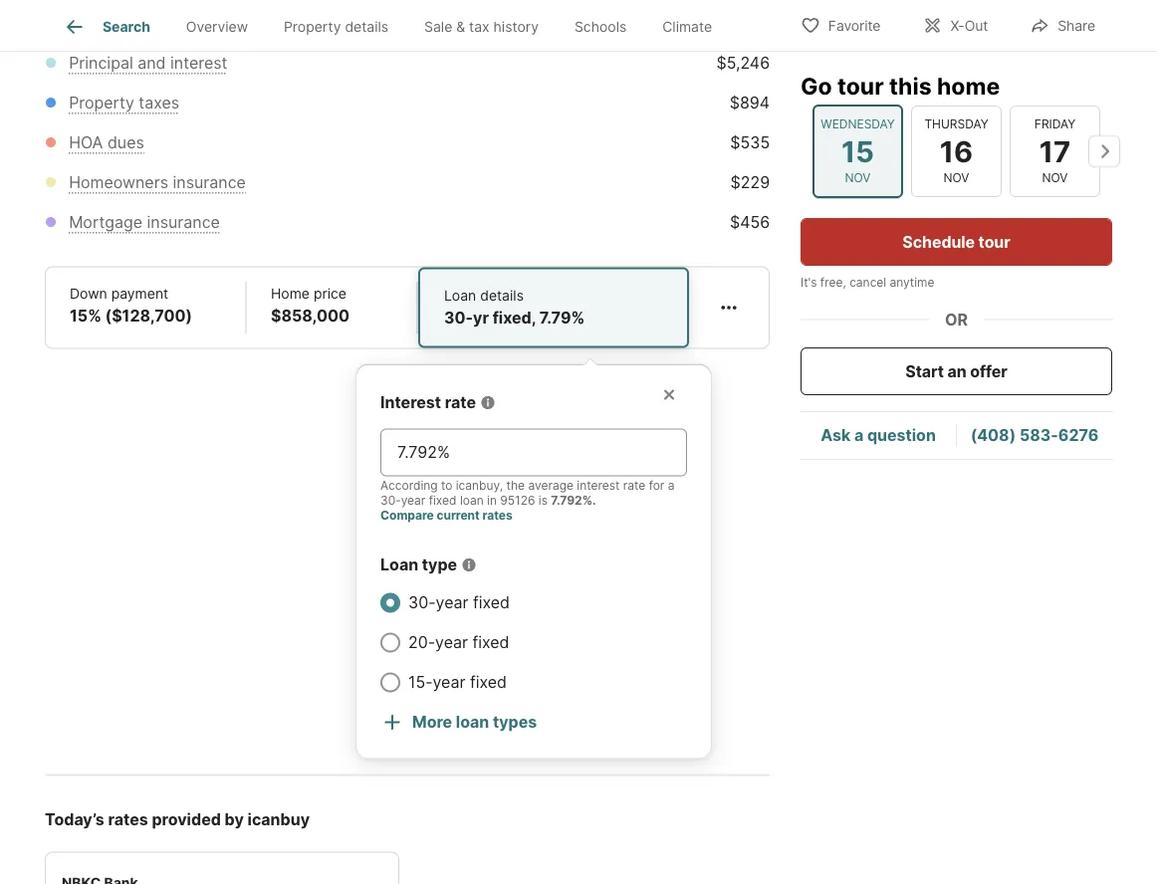 Task type: vqa. For each thing, say whether or not it's contained in the screenshot.
the 6 Units
no



Task type: locate. For each thing, give the bounding box(es) containing it.
rates right today's
[[108, 810, 148, 830]]

nov for 15
[[846, 171, 871, 185]]

1 vertical spatial insurance
[[147, 213, 220, 232]]

1 vertical spatial details
[[480, 287, 524, 304]]

1 horizontal spatial rates
[[483, 509, 513, 523]]

None button
[[813, 104, 904, 198], [912, 105, 1002, 197], [1010, 105, 1101, 197], [813, 104, 904, 198], [912, 105, 1002, 197], [1010, 105, 1101, 197]]

tour
[[838, 72, 884, 100], [979, 232, 1011, 252]]

property details
[[284, 18, 389, 35]]

tab list
[[45, 0, 746, 51]]

today's rates provided by icanbuy
[[45, 810, 310, 830]]

($128,700)
[[105, 306, 192, 326]]

interest up %.
[[577, 479, 620, 493]]

share button
[[1014, 4, 1113, 45]]

nov inside thursday 16 nov
[[944, 171, 970, 185]]

icanbuy
[[248, 810, 310, 830]]

$894
[[730, 93, 770, 112]]

1 vertical spatial property
[[69, 93, 134, 112]]

sale & tax history tab
[[407, 3, 557, 51]]

year inside according to icanbuy, the average interest rate for a 30-year fixed loan in 95126 is 7.792 %. compare current rates
[[401, 494, 426, 508]]

583-
[[1020, 426, 1059, 445]]

fixed down 30-year fixed at the left
[[473, 633, 510, 653]]

principal
[[69, 53, 133, 73]]

more loan types
[[413, 713, 537, 732]]

0 horizontal spatial tour
[[838, 72, 884, 100]]

rate inside according to icanbuy, the average interest rate for a 30-year fixed loan in 95126 is 7.792 %. compare current rates
[[624, 479, 646, 493]]

1 horizontal spatial loan
[[444, 287, 477, 304]]

1 horizontal spatial property
[[284, 18, 341, 35]]

start an offer button
[[801, 348, 1113, 396]]

is
[[539, 494, 548, 508]]

tour up wednesday
[[838, 72, 884, 100]]

%.
[[583, 494, 596, 508]]

dues
[[108, 133, 144, 152]]

interest
[[170, 53, 228, 73], [577, 479, 620, 493]]

details up fixed,
[[480, 287, 524, 304]]

0 vertical spatial insurance
[[173, 173, 246, 192]]

30-year fixed radio
[[381, 593, 401, 613]]

0 vertical spatial loan
[[460, 494, 484, 508]]

overview
[[186, 18, 248, 35]]

loan type
[[381, 555, 457, 575]]

0 vertical spatial tour
[[838, 72, 884, 100]]

loan for loan details 30-yr fixed, 7.79%
[[444, 287, 477, 304]]

1 vertical spatial 30-
[[381, 494, 401, 508]]

details
[[345, 18, 389, 35], [480, 287, 524, 304]]

x-out button
[[906, 4, 1006, 45]]

loan right more
[[456, 713, 490, 732]]

year
[[401, 494, 426, 508], [436, 593, 469, 613], [435, 633, 468, 653], [433, 673, 466, 692]]

None text field
[[398, 441, 671, 465]]

1 horizontal spatial nov
[[944, 171, 970, 185]]

1 horizontal spatial tour
[[979, 232, 1011, 252]]

0 vertical spatial property
[[284, 18, 341, 35]]

1 vertical spatial loan
[[456, 713, 490, 732]]

nov down 17 at top right
[[1043, 171, 1069, 185]]

2 nov from the left
[[944, 171, 970, 185]]

year up 15-year fixed
[[435, 633, 468, 653]]

1 vertical spatial a
[[668, 479, 675, 493]]

rate
[[445, 393, 476, 412], [624, 479, 646, 493]]

1 horizontal spatial a
[[855, 426, 864, 445]]

loan inside loan details 30-yr fixed, 7.79%
[[444, 287, 477, 304]]

0 vertical spatial loan
[[444, 287, 477, 304]]

0 horizontal spatial details
[[345, 18, 389, 35]]

loan down icanbuy, at the bottom left
[[460, 494, 484, 508]]

loan
[[444, 287, 477, 304], [381, 555, 419, 575]]

1 horizontal spatial interest
[[577, 479, 620, 493]]

interest
[[381, 393, 441, 412]]

price
[[314, 285, 347, 302]]

compare
[[381, 509, 434, 523]]

0 horizontal spatial property
[[69, 93, 134, 112]]

question
[[868, 426, 936, 445]]

7.792
[[551, 494, 583, 508]]

details for loan details 30-yr fixed, 7.79%
[[480, 287, 524, 304]]

(408)
[[971, 426, 1017, 445]]

search
[[103, 18, 150, 35]]

this
[[890, 72, 932, 100]]

0 horizontal spatial rates
[[108, 810, 148, 830]]

0 horizontal spatial loan
[[381, 555, 419, 575]]

0 horizontal spatial interest
[[170, 53, 228, 73]]

tour right schedule
[[979, 232, 1011, 252]]

2 horizontal spatial 30-
[[444, 308, 473, 328]]

property right overview "tab"
[[284, 18, 341, 35]]

rate right interest
[[445, 393, 476, 412]]

nov inside wednesday 15 nov
[[846, 171, 871, 185]]

a
[[855, 426, 864, 445], [668, 479, 675, 493]]

loan
[[460, 494, 484, 508], [456, 713, 490, 732]]

1 vertical spatial rates
[[108, 810, 148, 830]]

rates down in
[[483, 509, 513, 523]]

the
[[507, 479, 525, 493]]

a inside according to icanbuy, the average interest rate for a 30-year fixed loan in 95126 is 7.792 %. compare current rates
[[668, 479, 675, 493]]

next image
[[1089, 135, 1121, 167]]

loan up yr
[[444, 287, 477, 304]]

3 nov from the left
[[1043, 171, 1069, 185]]

search link
[[63, 15, 150, 39]]

schools
[[575, 18, 627, 35]]

or
[[946, 310, 969, 329]]

year down according
[[401, 494, 426, 508]]

hoa
[[69, 133, 103, 152]]

30- up compare
[[381, 494, 401, 508]]

year down type
[[436, 593, 469, 613]]

taxes
[[139, 93, 179, 112]]

hoa dues link
[[69, 133, 144, 152]]

fixed for 15-year fixed
[[470, 673, 507, 692]]

0 vertical spatial rate
[[445, 393, 476, 412]]

in
[[487, 494, 497, 508]]

fixed
[[429, 494, 457, 508], [473, 593, 510, 613], [473, 633, 510, 653], [470, 673, 507, 692]]

principal and interest
[[69, 53, 228, 73]]

friday
[[1035, 117, 1076, 131]]

a right ask
[[855, 426, 864, 445]]

1 horizontal spatial rate
[[624, 479, 646, 493]]

nov down "15" at the right of page
[[846, 171, 871, 185]]

thursday
[[925, 117, 989, 131]]

2 vertical spatial 30-
[[409, 593, 436, 613]]

1 vertical spatial rate
[[624, 479, 646, 493]]

down payment 15% ($128,700)
[[70, 285, 192, 326]]

1 vertical spatial tour
[[979, 232, 1011, 252]]

rates
[[483, 509, 513, 523], [108, 810, 148, 830]]

a right the for
[[668, 479, 675, 493]]

30- inside loan details 30-yr fixed, 7.79%
[[444, 308, 473, 328]]

fixed for 30-year fixed
[[473, 593, 510, 613]]

go tour this home
[[801, 72, 1001, 100]]

schedule tour button
[[801, 218, 1113, 266]]

30- right 30-year fixed option
[[409, 593, 436, 613]]

0 horizontal spatial rate
[[445, 393, 476, 412]]

15-year fixed
[[409, 673, 507, 692]]

fixed up 20-year fixed
[[473, 593, 510, 613]]

0 vertical spatial 30-
[[444, 308, 473, 328]]

30- left fixed,
[[444, 308, 473, 328]]

tour for go
[[838, 72, 884, 100]]

climate
[[663, 18, 713, 35]]

insurance
[[173, 173, 246, 192], [147, 213, 220, 232]]

nov down 16
[[944, 171, 970, 185]]

0 horizontal spatial nov
[[846, 171, 871, 185]]

0 horizontal spatial a
[[668, 479, 675, 493]]

yr
[[473, 308, 489, 328]]

0 vertical spatial rates
[[483, 509, 513, 523]]

1 nov from the left
[[846, 171, 871, 185]]

1 vertical spatial loan
[[381, 555, 419, 575]]

principal and interest link
[[69, 53, 228, 73]]

$858,000
[[271, 306, 350, 326]]

0 vertical spatial details
[[345, 18, 389, 35]]

rate left the for
[[624, 479, 646, 493]]

property inside "tab"
[[284, 18, 341, 35]]

x-out
[[951, 17, 989, 34]]

loan details 30-yr fixed, 7.79%
[[444, 287, 585, 328]]

for
[[649, 479, 665, 493]]

0 vertical spatial a
[[855, 426, 864, 445]]

details inside loan details 30-yr fixed, 7.79%
[[480, 287, 524, 304]]

mortgage insurance
[[69, 213, 220, 232]]

&
[[457, 18, 466, 35]]

(408) 583-6276 link
[[971, 426, 1099, 445]]

year down 20-year fixed
[[433, 673, 466, 692]]

1 vertical spatial interest
[[577, 479, 620, 493]]

fixed up compare current rates link
[[429, 494, 457, 508]]

insurance down the homeowners insurance
[[147, 213, 220, 232]]

tour inside schedule tour button
[[979, 232, 1011, 252]]

nov for 16
[[944, 171, 970, 185]]

property down principal
[[69, 93, 134, 112]]

insurance for mortgage insurance
[[147, 213, 220, 232]]

more
[[413, 713, 453, 732]]

interest down overview "tab"
[[170, 53, 228, 73]]

insurance for homeowners insurance
[[173, 173, 246, 192]]

history
[[494, 18, 539, 35]]

year for 30-
[[436, 593, 469, 613]]

1 horizontal spatial details
[[480, 287, 524, 304]]

2 horizontal spatial nov
[[1043, 171, 1069, 185]]

fixed up more loan types
[[470, 673, 507, 692]]

tooltip
[[357, 349, 1082, 759]]

details inside "tab"
[[345, 18, 389, 35]]

0 horizontal spatial 30-
[[381, 494, 401, 508]]

nov inside the friday 17 nov
[[1043, 171, 1069, 185]]

loan up 30-year fixed option
[[381, 555, 419, 575]]

details left sale
[[345, 18, 389, 35]]

it's
[[801, 276, 818, 290]]

insurance up 'mortgage insurance' link
[[173, 173, 246, 192]]

tour for schedule
[[979, 232, 1011, 252]]



Task type: describe. For each thing, give the bounding box(es) containing it.
schools tab
[[557, 3, 645, 51]]

average
[[529, 479, 574, 493]]

fixed inside according to icanbuy, the average interest rate for a 30-year fixed loan in 95126 is 7.792 %. compare current rates
[[429, 494, 457, 508]]

out
[[965, 17, 989, 34]]

down
[[70, 285, 107, 302]]

free,
[[821, 276, 847, 290]]

loan for loan type
[[381, 555, 419, 575]]

current
[[437, 509, 480, 523]]

overview tab
[[168, 3, 266, 51]]

tax
[[469, 18, 490, 35]]

compare current rates link
[[381, 509, 513, 523]]

payment
[[111, 285, 169, 302]]

homeowners insurance
[[69, 173, 246, 192]]

fixed for 20-year fixed
[[473, 633, 510, 653]]

year for 15-
[[433, 673, 466, 692]]

cancel
[[850, 276, 887, 290]]

year for 20-
[[435, 633, 468, 653]]

wednesday 15 nov
[[821, 117, 896, 185]]

homeowners insurance link
[[69, 173, 246, 192]]

friday 17 nov
[[1035, 117, 1076, 185]]

favorite
[[829, 17, 881, 34]]

share
[[1058, 17, 1096, 34]]

interest rate
[[381, 393, 476, 412]]

thursday 16 nov
[[925, 117, 989, 185]]

property taxes
[[69, 93, 179, 112]]

17
[[1040, 134, 1071, 169]]

6276
[[1059, 426, 1099, 445]]

ask a question
[[821, 426, 936, 445]]

mortgage
[[69, 213, 142, 232]]

$229
[[731, 173, 770, 192]]

icanbuy,
[[456, 479, 503, 493]]

type
[[422, 555, 457, 575]]

rates inside according to icanbuy, the average interest rate for a 30-year fixed loan in 95126 is 7.792 %. compare current rates
[[483, 509, 513, 523]]

$535
[[731, 133, 770, 152]]

types
[[493, 713, 537, 732]]

according
[[381, 479, 438, 493]]

30-year fixed
[[409, 593, 510, 613]]

property details tab
[[266, 3, 407, 51]]

30- inside according to icanbuy, the average interest rate for a 30-year fixed loan in 95126 is 7.792 %. compare current rates
[[381, 494, 401, 508]]

start an offer
[[906, 362, 1008, 381]]

x-
[[951, 17, 965, 34]]

wednesday
[[821, 117, 896, 131]]

property for property taxes
[[69, 93, 134, 112]]

sale & tax history
[[424, 18, 539, 35]]

climate tab
[[645, 3, 730, 51]]

home
[[938, 72, 1001, 100]]

7.79%
[[540, 308, 585, 328]]

schedule
[[903, 232, 976, 252]]

20-year fixed radio
[[381, 633, 401, 653]]

an
[[948, 362, 967, 381]]

nov for 17
[[1043, 171, 1069, 185]]

16
[[940, 134, 974, 169]]

ask
[[821, 426, 851, 445]]

tab list containing search
[[45, 0, 746, 51]]

go
[[801, 72, 833, 100]]

to
[[441, 479, 453, 493]]

offer
[[971, 362, 1008, 381]]

schedule tour
[[903, 232, 1011, 252]]

it's free, cancel anytime
[[801, 276, 935, 290]]

15
[[842, 134, 875, 169]]

according to icanbuy, the average interest rate for a 30-year fixed loan in 95126 is 7.792 %. compare current rates
[[381, 479, 675, 523]]

and
[[138, 53, 166, 73]]

sale
[[424, 18, 453, 35]]

homeowners
[[69, 173, 168, 192]]

home
[[271, 285, 310, 302]]

loan inside according to icanbuy, the average interest rate for a 30-year fixed loan in 95126 is 7.792 %. compare current rates
[[460, 494, 484, 508]]

interest inside according to icanbuy, the average interest rate for a 30-year fixed loan in 95126 is 7.792 %. compare current rates
[[577, 479, 620, 493]]

home price $858,000
[[271, 285, 350, 326]]

mortgage insurance link
[[69, 213, 220, 232]]

favorite button
[[784, 4, 898, 45]]

today's
[[45, 810, 104, 830]]

(408) 583-6276
[[971, 426, 1099, 445]]

1 horizontal spatial 30-
[[409, 593, 436, 613]]

$456
[[730, 213, 770, 232]]

property for property details
[[284, 18, 341, 35]]

0 vertical spatial interest
[[170, 53, 228, 73]]

provided
[[152, 810, 221, 830]]

details for property details
[[345, 18, 389, 35]]

20-
[[409, 633, 435, 653]]

fixed,
[[493, 308, 536, 328]]

15-year fixed radio
[[381, 673, 401, 693]]

property taxes link
[[69, 93, 179, 112]]

tooltip containing interest rate
[[357, 349, 1082, 759]]

ask a question link
[[821, 426, 936, 445]]



